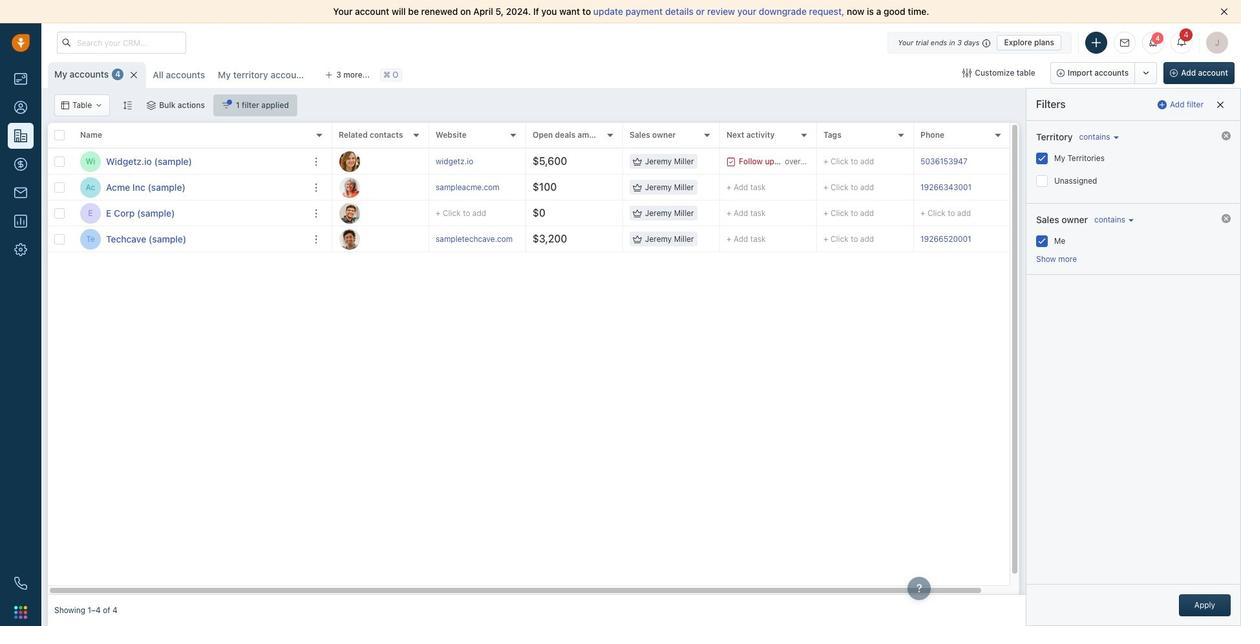 Task type: locate. For each thing, give the bounding box(es) containing it.
container_wx8msf4aqz5i3rn1 image
[[963, 69, 972, 78], [147, 101, 156, 110]]

1 horizontal spatial container_wx8msf4aqz5i3rn1 image
[[963, 69, 972, 78]]

column header
[[74, 123, 332, 149]]

send email image
[[1121, 39, 1130, 47]]

press space to select this row. row
[[48, 149, 332, 175], [332, 149, 1038, 175], [48, 175, 332, 201], [332, 175, 1038, 201], [48, 201, 332, 226], [332, 201, 1038, 226], [48, 226, 332, 252], [332, 226, 1038, 252]]

freshworks switcher image
[[14, 606, 27, 619]]

phone element
[[8, 571, 34, 596]]

j image
[[340, 151, 360, 172]]

row
[[48, 123, 332, 149]]

phone image
[[14, 577, 27, 590]]

0 horizontal spatial container_wx8msf4aqz5i3rn1 image
[[147, 101, 156, 110]]

group
[[1051, 62, 1158, 84]]

row group
[[48, 149, 332, 252], [332, 149, 1038, 252]]

grid
[[48, 123, 1038, 595]]

0 vertical spatial container_wx8msf4aqz5i3rn1 image
[[963, 69, 972, 78]]

close image
[[1221, 8, 1229, 16]]

style_myh0__igzzd8unmi image
[[123, 101, 132, 110]]

container_wx8msf4aqz5i3rn1 image
[[222, 101, 231, 110], [61, 102, 69, 109], [95, 102, 103, 109], [633, 157, 642, 166], [727, 157, 736, 166], [633, 183, 642, 192], [633, 209, 642, 218], [633, 234, 642, 244]]

2 row group from the left
[[332, 149, 1038, 252]]



Task type: describe. For each thing, give the bounding box(es) containing it.
Search your CRM... text field
[[57, 32, 186, 54]]

1 row group from the left
[[48, 149, 332, 252]]

l image
[[340, 177, 360, 198]]

s image
[[340, 229, 360, 249]]

1 vertical spatial container_wx8msf4aqz5i3rn1 image
[[147, 101, 156, 110]]

j image
[[340, 203, 360, 223]]



